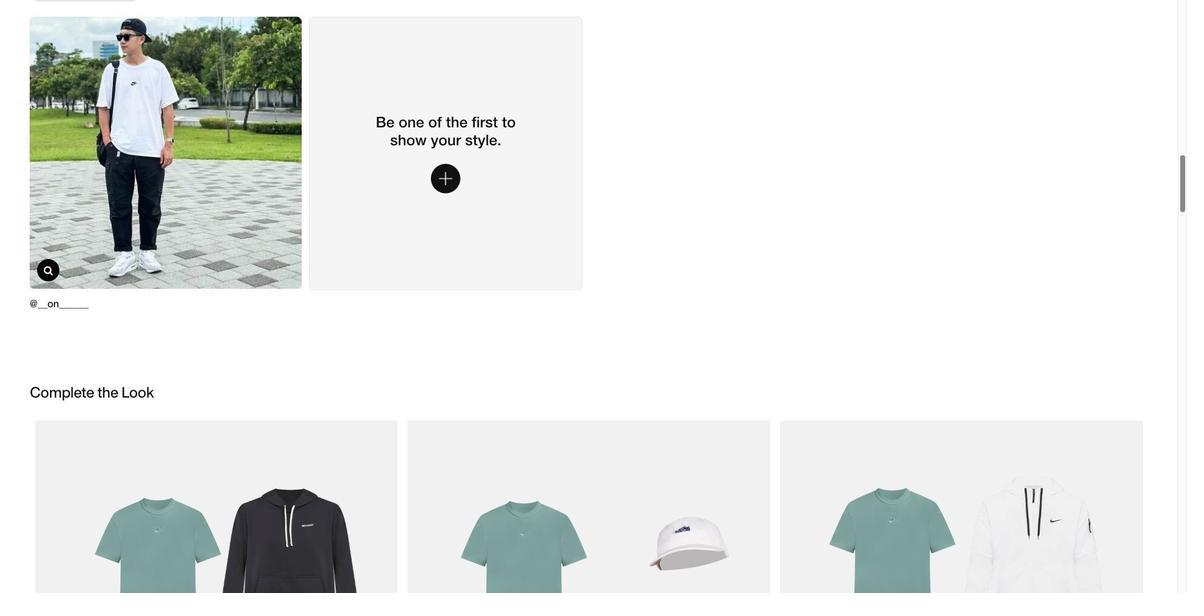 Task type: vqa. For each thing, say whether or not it's contained in the screenshot.
Nike Sportswear Premium Essentials Men's T-Shirt image to the left
yes



Task type: describe. For each thing, give the bounding box(es) containing it.
nike club unstructured dunk patch cap image
[[648, 515, 732, 572]]

0 horizontal spatial nike sportswear premium essentials men's t-shirt image
[[93, 496, 224, 593]]

nike yoga men's dri-fit pants image
[[917, 592, 1008, 593]]

nike therma men's therma-fit full-zip fitness top image
[[961, 473, 1107, 593]]

nike track club men's dri-fit fleece running pullover image
[[218, 487, 362, 593]]

1 horizontal spatial nike sportswear premium essentials men's t-shirt image
[[459, 499, 590, 593]]



Task type: locate. For each thing, give the bounding box(es) containing it.
2 horizontal spatial nike sportswear premium essentials men's t-shirt image
[[827, 486, 958, 593]]

nike sportswear premium essentials men's t-shirt image
[[827, 486, 958, 593], [93, 496, 224, 593], [459, 499, 590, 593]]



